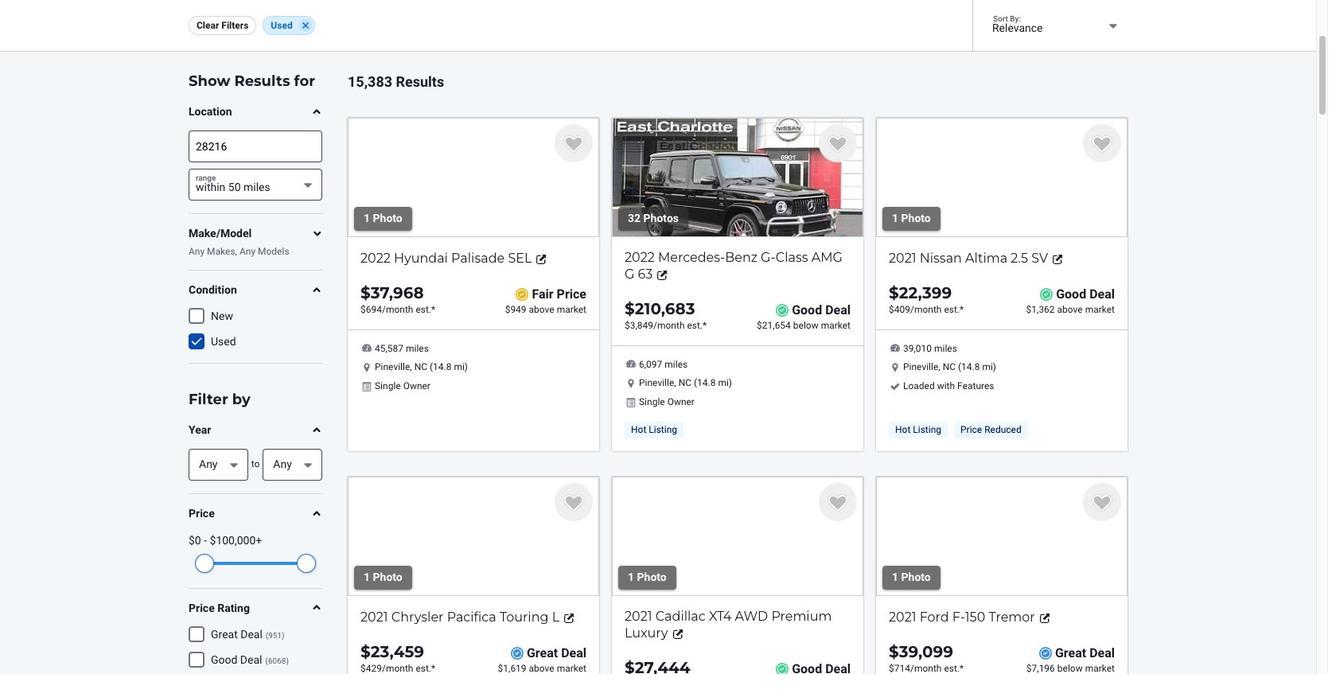Task type: vqa. For each thing, say whether or not it's contained in the screenshot.
Automatic Parking ( 136863 )
no



Task type: describe. For each thing, give the bounding box(es) containing it.
deal left the 951
[[241, 628, 263, 641]]

pineville for 37,968
[[375, 362, 410, 373]]

2022 hyundai palisade sel
[[361, 251, 532, 266]]

below for 39,099
[[1058, 663, 1083, 674]]

great for 23,459
[[527, 645, 558, 661]]

good deal for 210,683
[[792, 303, 851, 318]]

models
[[258, 246, 289, 257]]

14.8 for 37,968
[[433, 362, 452, 373]]

694
[[366, 304, 382, 315]]

1 for 37,968
[[364, 212, 370, 225]]

6068
[[268, 656, 286, 665]]

deal for 22,399
[[1090, 287, 1115, 302]]

23,459
[[371, 642, 424, 661]]

mercedes-
[[658, 250, 725, 265]]

owner for 37,968
[[403, 381, 431, 392]]

hyundai
[[394, 251, 448, 266]]

/month est.* for 22,399
[[911, 304, 964, 315]]

used button
[[263, 16, 315, 35]]

1 photo for 22,399
[[892, 212, 931, 225]]

owner for 210,683
[[667, 397, 695, 408]]

clear filters
[[197, 20, 249, 31]]

sv
[[1032, 251, 1048, 266]]

/month est.* for 39,099
[[911, 663, 964, 674]]

chrysler
[[391, 610, 444, 625]]

37,968
[[371, 284, 424, 303]]

$21,654
[[757, 320, 791, 331]]

market for 22,399
[[1085, 304, 1115, 315]]

714
[[894, 663, 911, 674]]

clear
[[197, 20, 219, 31]]

location
[[189, 105, 232, 118]]

g-
[[761, 250, 776, 265]]

single owner for 210,683
[[639, 397, 695, 408]]

2021 cadillac xt4
[[625, 609, 732, 624]]

price reduced
[[961, 425, 1022, 436]]

( inside good deal ( 6068 )
[[265, 656, 268, 665]]

deal for 210,683
[[825, 303, 851, 318]]

for
[[294, 73, 315, 90]]

$7,196 below market
[[1027, 663, 1115, 674]]

altima
[[966, 251, 1008, 266]]

new
[[211, 310, 233, 323]]

$0
[[189, 534, 201, 547]]

3,849
[[630, 320, 654, 331]]

condition
[[189, 284, 237, 296]]

loaded with features
[[903, 381, 995, 392]]

6,097
[[639, 359, 662, 370]]

2022 hyundai palisade image
[[348, 118, 599, 237]]

nissan
[[920, 251, 962, 266]]

photo up 2021 cadillac xt4
[[637, 571, 667, 584]]

filter by
[[189, 391, 250, 408]]

l
[[552, 610, 560, 625]]

$949 above market
[[505, 304, 587, 315]]

deal down great deal ( 951 )
[[240, 653, 262, 666]]

429
[[366, 663, 382, 674]]

2021 ford f-150 image
[[876, 477, 1128, 596]]

$1,362 above market
[[1026, 304, 1115, 315]]

luxury
[[625, 626, 668, 641]]

2.5
[[1011, 251, 1028, 266]]

palisade
[[451, 251, 505, 266]]

photos
[[644, 212, 679, 225]]

$7,196
[[1027, 663, 1055, 674]]

great deal ( 951 )
[[211, 628, 285, 641]]

, for 37,968
[[410, 362, 412, 373]]

2022 for 2022 mercedes-benz g-class
[[625, 250, 655, 265]]

, for 210,683
[[674, 378, 676, 389]]

15,383 results
[[348, 73, 444, 90]]

premium
[[772, 609, 832, 624]]

amg g 63
[[625, 250, 843, 282]]

$0 - $100,000+
[[189, 534, 262, 547]]

1 photo for 23,459
[[364, 571, 403, 584]]

( inside great deal ( 951 )
[[266, 631, 268, 640]]

pineville for 22,399
[[903, 362, 939, 373]]

0 horizontal spatial used
[[211, 335, 236, 348]]

22,399
[[899, 284, 952, 303]]

2021 nissan altima 2.5 sv
[[889, 251, 1048, 266]]

45,587 miles
[[375, 343, 429, 354]]

nc for 37,968
[[414, 362, 427, 373]]

above for 22,399
[[1057, 304, 1083, 315]]

/month est.* for 23,459
[[382, 663, 436, 674]]

2021 chrysler pacifica touring l
[[361, 610, 560, 625]]

price rating
[[189, 602, 250, 614]]

cadillac
[[656, 609, 706, 624]]

pineville , nc ( 14.8 mi) for 22,399
[[903, 362, 997, 373]]

g
[[625, 267, 635, 282]]

loaded
[[903, 381, 935, 392]]

below for 210,683
[[793, 320, 819, 331]]

14.8 for 22,399
[[962, 362, 980, 373]]

good deal ( 6068 )
[[211, 653, 289, 666]]

1 for 39,099
[[892, 571, 899, 584]]

32
[[628, 212, 641, 225]]

class
[[776, 250, 808, 265]]

filter
[[189, 391, 228, 408]]

make/model any makes, any models
[[189, 227, 289, 257]]

nc for 210,683
[[679, 378, 692, 389]]

2 any from the left
[[240, 246, 256, 257]]

1 for 22,399
[[892, 212, 899, 225]]

45,587
[[375, 343, 404, 354]]

awd premium luxury
[[625, 609, 832, 641]]

/month est.* for 210,683
[[654, 320, 707, 331]]

price for price
[[189, 507, 215, 520]]

$100,000+
[[210, 534, 262, 547]]

$ 23,459 $ 429 /month est.*
[[361, 642, 436, 674]]

above for 23,459
[[529, 663, 555, 674]]

$ 37,968 $ 694 /month est.*
[[361, 284, 436, 315]]

$949
[[505, 304, 527, 315]]

$1,619 above market
[[498, 663, 587, 674]]



Task type: locate. For each thing, give the bounding box(es) containing it.
market for 210,683
[[821, 320, 851, 331]]

below right "$7,196"
[[1058, 663, 1083, 674]]

good deal for 22,399
[[1056, 287, 1115, 302]]

great up $1,619 above market on the bottom left of the page
[[527, 645, 558, 661]]

price left the rating
[[189, 602, 215, 614]]

1 horizontal spatial results
[[396, 73, 444, 90]]

any left the makes,
[[189, 246, 205, 257]]

deal for 39,099
[[1090, 645, 1115, 661]]

photo for 39,099
[[901, 571, 931, 584]]

1 great deal from the left
[[527, 645, 587, 661]]

below
[[793, 320, 819, 331], [1058, 663, 1083, 674]]

6,097 miles
[[639, 359, 688, 370]]

1 photo for 37,968
[[364, 212, 403, 225]]

photo for 37,968
[[373, 212, 403, 225]]

1 horizontal spatial 14.8
[[697, 378, 716, 389]]

39,010 miles
[[903, 343, 957, 354]]

any right the makes,
[[240, 246, 256, 257]]

0 vertical spatial price
[[557, 287, 587, 302]]

0 horizontal spatial results
[[234, 73, 290, 90]]

price for price rating
[[189, 602, 215, 614]]

32 photos
[[628, 212, 679, 225]]

39,010
[[903, 343, 932, 354]]

good up $21,654 below market
[[792, 303, 822, 318]]

filters
[[222, 20, 249, 31]]

pineville , nc ( 14.8 mi) for 37,968
[[375, 362, 468, 373]]

show results for
[[189, 73, 315, 90]]

great deal
[[527, 645, 587, 661], [1055, 645, 1115, 661]]

deal
[[1090, 287, 1115, 302], [825, 303, 851, 318], [241, 628, 263, 641], [561, 645, 587, 661], [1090, 645, 1115, 661], [240, 653, 262, 666]]

miles for 37,968
[[406, 343, 429, 354]]

0 horizontal spatial good
[[211, 653, 238, 666]]

good for 22,399
[[1056, 287, 1087, 302]]

great up $7,196 below market on the right of page
[[1055, 645, 1087, 661]]

0 vertical spatial )
[[282, 631, 285, 640]]

market for 37,968
[[557, 304, 587, 315]]

( for 22,399
[[958, 362, 962, 373]]

2021 left nissan
[[889, 251, 917, 266]]

$ 39,099 $ 714 /month est.*
[[889, 642, 964, 674]]

1 horizontal spatial miles
[[665, 359, 688, 370]]

below right $21,654
[[793, 320, 819, 331]]

awd
[[735, 609, 768, 624]]

/month est.* inside $ 37,968 $ 694 /month est.*
[[382, 304, 436, 315]]

price right the fair on the top of page
[[557, 287, 587, 302]]

great deal for 23,459
[[527, 645, 587, 661]]

0 horizontal spatial 2022
[[361, 251, 391, 266]]

1 photo for 39,099
[[892, 571, 931, 584]]

pineville down 6,097
[[639, 378, 674, 389]]

1 horizontal spatial any
[[240, 246, 256, 257]]

owner down 45,587 miles
[[403, 381, 431, 392]]

/month est.* for 37,968
[[382, 304, 436, 315]]

nc
[[414, 362, 427, 373], [943, 362, 956, 373], [679, 378, 692, 389]]

)
[[282, 631, 285, 640], [286, 656, 289, 665]]

market right "$7,196"
[[1085, 663, 1115, 674]]

, for 22,399
[[939, 362, 941, 373]]

market down the "fair price"
[[557, 304, 587, 315]]

deal for 23,459
[[561, 645, 587, 661]]

2022 mercedes-benz g-class
[[625, 250, 808, 265]]

1 vertical spatial good deal
[[792, 303, 851, 318]]

1 horizontal spatial pineville , nc ( 14.8 mi)
[[639, 378, 732, 389]]

with
[[937, 381, 955, 392]]

good up $1,362 above market
[[1056, 287, 1087, 302]]

1 vertical spatial used
[[211, 335, 236, 348]]

above
[[529, 304, 555, 315], [1057, 304, 1083, 315], [529, 663, 555, 674]]

1 horizontal spatial below
[[1058, 663, 1083, 674]]

$1,619
[[498, 663, 527, 674]]

0 horizontal spatial mi)
[[454, 362, 468, 373]]

good for 210,683
[[792, 303, 822, 318]]

/month est.* down the 210,683 on the top
[[654, 320, 707, 331]]

results
[[234, 73, 290, 90], [396, 73, 444, 90]]

0 vertical spatial owner
[[403, 381, 431, 392]]

2 horizontal spatial 14.8
[[962, 362, 980, 373]]

great deal for 39,099
[[1055, 645, 1115, 661]]

above down the fair on the top of page
[[529, 304, 555, 315]]

fair
[[532, 287, 554, 302]]

2 vertical spatial good
[[211, 653, 238, 666]]

deal up $1,362 above market
[[1090, 287, 1115, 302]]

1 vertical spatial below
[[1058, 663, 1083, 674]]

benz
[[725, 250, 758, 265]]

photo up hyundai
[[373, 212, 403, 225]]

/month est.* inside $ 39,099 $ 714 /month est.*
[[911, 663, 964, 674]]

to
[[251, 459, 260, 470]]

1 photo up 2021 cadillac xt4
[[628, 571, 667, 584]]

1 horizontal spatial owner
[[667, 397, 695, 408]]

results for 15,383
[[396, 73, 444, 90]]

single down 6,097
[[639, 397, 665, 408]]

amg
[[812, 250, 843, 265]]

sel
[[508, 251, 532, 266]]

miles for 210,683
[[665, 359, 688, 370]]

1 horizontal spatial nc
[[679, 378, 692, 389]]

pineville
[[375, 362, 410, 373], [903, 362, 939, 373], [639, 378, 674, 389]]

2 horizontal spatial ,
[[939, 362, 941, 373]]

deal up $7,196 below market on the right of page
[[1090, 645, 1115, 661]]

hot listing down 6,097
[[631, 425, 677, 436]]

pineville for 210,683
[[639, 378, 674, 389]]

deal up $1,619 above market on the bottom left of the page
[[561, 645, 587, 661]]

2021 chrysler pacifica image
[[348, 477, 599, 596]]

1 horizontal spatial great deal
[[1055, 645, 1115, 661]]

0 horizontal spatial great deal
[[527, 645, 587, 661]]

price
[[557, 287, 587, 302], [189, 507, 215, 520], [189, 602, 215, 614]]

2 horizontal spatial miles
[[934, 343, 957, 354]]

nc down 6,097 miles
[[679, 378, 692, 389]]

/month est.* down 37,968
[[382, 304, 436, 315]]

0 horizontal spatial single owner
[[375, 381, 431, 392]]

2021 up luxury
[[625, 609, 652, 624]]

mi) for 210,683
[[718, 378, 732, 389]]

single owner for 37,968
[[375, 381, 431, 392]]

1 hot listing from the left
[[631, 425, 677, 436]]

deal up $21,654 below market
[[825, 303, 851, 318]]

above right $1,619
[[529, 663, 555, 674]]

(
[[430, 362, 433, 373], [958, 362, 962, 373], [694, 378, 697, 389], [266, 631, 268, 640], [265, 656, 268, 665]]

single for 210,683
[[639, 397, 665, 408]]

/month est.* inside $ 210,683 $ 3,849 /month est.*
[[654, 320, 707, 331]]

) for great deal
[[282, 631, 285, 640]]

great deal up $1,619 above market on the bottom left of the page
[[527, 645, 587, 661]]

above for 37,968
[[529, 304, 555, 315]]

1 vertical spatial single owner
[[639, 397, 695, 408]]

great deal up $7,196 below market on the right of page
[[1055, 645, 1115, 661]]

0 vertical spatial used
[[271, 20, 293, 31]]

photo up ford at right
[[901, 571, 931, 584]]

used right filters
[[271, 20, 293, 31]]

/month est.* inside $ 23,459 $ 429 /month est.*
[[382, 663, 436, 674]]

photo up nissan
[[901, 212, 931, 225]]

1 horizontal spatial single owner
[[639, 397, 695, 408]]

0 vertical spatial single
[[375, 381, 401, 392]]

ZIP text field
[[189, 131, 322, 163]]

results left "for"
[[234, 73, 290, 90]]

) inside great deal ( 951 )
[[282, 631, 285, 640]]

0 horizontal spatial hot listing
[[631, 425, 677, 436]]

2021 for 23,459
[[361, 610, 388, 625]]

2 horizontal spatial good
[[1056, 287, 1087, 302]]

0 horizontal spatial pineville
[[375, 362, 410, 373]]

good deal
[[1056, 287, 1115, 302], [792, 303, 851, 318]]

( down $ 37,968 $ 694 /month est.*
[[430, 362, 433, 373]]

2021 for 39,099
[[889, 610, 917, 625]]

409
[[894, 304, 911, 315]]

miles right 45,587
[[406, 343, 429, 354]]

used down new
[[211, 335, 236, 348]]

single owner down 6,097 miles
[[639, 397, 695, 408]]

great down price rating
[[211, 628, 238, 641]]

single for 37,968
[[375, 381, 401, 392]]

/month est.* down the 22,399
[[911, 304, 964, 315]]

210,683
[[635, 299, 695, 319]]

miles right 39,010
[[934, 343, 957, 354]]

2021 up 23,459
[[361, 610, 388, 625]]

0 vertical spatial single owner
[[375, 381, 431, 392]]

1 horizontal spatial 2022
[[625, 250, 655, 265]]

nc for 22,399
[[943, 362, 956, 373]]

market right $21,654
[[821, 320, 851, 331]]

2022 up 37,968
[[361, 251, 391, 266]]

-
[[204, 534, 207, 547]]

1 vertical spatial good
[[792, 303, 822, 318]]

nc up loaded with features
[[943, 362, 956, 373]]

results for show
[[234, 73, 290, 90]]

used inside button
[[271, 20, 293, 31]]

photo up 'chrysler'
[[373, 571, 403, 584]]

pineville down 39,010
[[903, 362, 939, 373]]

0 vertical spatial below
[[793, 320, 819, 331]]

2021 for 22,399
[[889, 251, 917, 266]]

1 photo up ford at right
[[892, 571, 931, 584]]

0 horizontal spatial 14.8
[[433, 362, 452, 373]]

2 hot listing from the left
[[895, 425, 942, 436]]

/month est.* down 23,459
[[382, 663, 436, 674]]

show
[[189, 73, 230, 90]]

0 horizontal spatial below
[[793, 320, 819, 331]]

touring
[[500, 610, 549, 625]]

good deal up $1,362 above market
[[1056, 287, 1115, 302]]

2021 nissan altima image
[[876, 118, 1128, 237]]

( up 6068
[[266, 631, 268, 640]]

1 horizontal spatial good
[[792, 303, 822, 318]]

$21,654 below market
[[757, 320, 851, 331]]

great for 39,099
[[1055, 645, 1087, 661]]

2 horizontal spatial mi)
[[983, 362, 997, 373]]

xt4
[[709, 609, 732, 624]]

0 horizontal spatial )
[[282, 631, 285, 640]]

1 photo up 'chrysler'
[[364, 571, 403, 584]]

2 horizontal spatial nc
[[943, 362, 956, 373]]

photo
[[373, 212, 403, 225], [901, 212, 931, 225], [373, 571, 403, 584], [637, 571, 667, 584], [901, 571, 931, 584]]

/month est.* down 39,099
[[911, 663, 964, 674]]

951
[[268, 631, 282, 640]]

price up -
[[189, 507, 215, 520]]

( down $ 210,683 $ 3,849 /month est.*
[[694, 378, 697, 389]]

1 photo up nissan
[[892, 212, 931, 225]]

tremor
[[989, 610, 1035, 625]]

0 horizontal spatial ,
[[410, 362, 412, 373]]

2 vertical spatial price
[[189, 602, 215, 614]]

) inside good deal ( 6068 )
[[286, 656, 289, 665]]

0 horizontal spatial owner
[[403, 381, 431, 392]]

1 horizontal spatial single
[[639, 397, 665, 408]]

features
[[958, 381, 995, 392]]

$ 22,399 $ 409 /month est.*
[[889, 284, 964, 315]]

, down 45,587 miles
[[410, 362, 412, 373]]

mi) for 37,968
[[454, 362, 468, 373]]

$1,362
[[1026, 304, 1055, 315]]

makes,
[[207, 246, 237, 257]]

pineville , nc ( 14.8 mi) down 6,097 miles
[[639, 378, 732, 389]]

0 horizontal spatial any
[[189, 246, 205, 257]]

2022 up 63 on the left of page
[[625, 250, 655, 265]]

( for 37,968
[[430, 362, 433, 373]]

pineville , nc ( 14.8 mi) up loaded with features
[[903, 362, 997, 373]]

hot listing
[[631, 425, 677, 436], [895, 425, 942, 436]]

good down great deal ( 951 )
[[211, 653, 238, 666]]

0 vertical spatial good
[[1056, 287, 1087, 302]]

2021 cadillac xt4 image
[[612, 477, 864, 596]]

$ 210,683 $ 3,849 /month est.*
[[625, 299, 707, 331]]

pineville down 45,587
[[375, 362, 410, 373]]

hot listing down loaded
[[895, 425, 942, 436]]

1 vertical spatial )
[[286, 656, 289, 665]]

/month est.* inside $ 22,399 $ 409 /month est.*
[[911, 304, 964, 315]]

good deal up $21,654 below market
[[792, 303, 851, 318]]

single owner down 45,587 miles
[[375, 381, 431, 392]]

1 vertical spatial price
[[189, 507, 215, 520]]

) for good deal
[[286, 656, 289, 665]]

mi)
[[454, 362, 468, 373], [983, 362, 997, 373], [718, 378, 732, 389]]

63
[[638, 267, 653, 282]]

14.8 for 210,683
[[697, 378, 716, 389]]

photo for 23,459
[[373, 571, 403, 584]]

results right '15,383'
[[396, 73, 444, 90]]

( for 210,683
[[694, 378, 697, 389]]

single down 45,587
[[375, 381, 401, 392]]

0 horizontal spatial single
[[375, 381, 401, 392]]

1 horizontal spatial pineville
[[639, 378, 674, 389]]

market down l
[[557, 663, 587, 674]]

1 horizontal spatial good deal
[[1056, 287, 1115, 302]]

150
[[965, 610, 986, 625]]

2 horizontal spatial great
[[1055, 645, 1087, 661]]

pacifica
[[447, 610, 496, 625]]

2 great deal from the left
[[1055, 645, 1115, 661]]

1 for 23,459
[[364, 571, 370, 584]]

f-
[[953, 610, 965, 625]]

2021 left ford at right
[[889, 610, 917, 625]]

0 horizontal spatial great
[[211, 628, 238, 641]]

make/model
[[189, 227, 252, 240]]

0 horizontal spatial good deal
[[792, 303, 851, 318]]

2 horizontal spatial pineville
[[903, 362, 939, 373]]

hot listing for 210,683
[[631, 425, 677, 436]]

market for 23,459
[[557, 663, 587, 674]]

market
[[557, 304, 587, 315], [1085, 304, 1115, 315], [821, 320, 851, 331], [557, 663, 587, 674], [1085, 663, 1115, 674]]

owner down 6,097 miles
[[667, 397, 695, 408]]

above right $1,362
[[1057, 304, 1083, 315]]

market for 39,099
[[1085, 663, 1115, 674]]

pineville , nc ( 14.8 mi) for 210,683
[[639, 378, 732, 389]]

1 photo up hyundai
[[364, 212, 403, 225]]

( up loaded with features
[[958, 362, 962, 373]]

hot listing for 22,399
[[895, 425, 942, 436]]

fair price
[[532, 287, 587, 302]]

15,383
[[348, 73, 392, 90]]

by
[[232, 391, 250, 408]]

2022 mercedes-benz g-class image
[[612, 118, 864, 237]]

1 horizontal spatial ,
[[674, 378, 676, 389]]

owner
[[403, 381, 431, 392], [667, 397, 695, 408]]

1 any from the left
[[189, 246, 205, 257]]

1 vertical spatial single
[[639, 397, 665, 408]]

,
[[410, 362, 412, 373], [939, 362, 941, 373], [674, 378, 676, 389]]

single
[[375, 381, 401, 392], [639, 397, 665, 408]]

2022 for 2022 hyundai palisade sel
[[361, 251, 391, 266]]

photo for 22,399
[[901, 212, 931, 225]]

1 horizontal spatial )
[[286, 656, 289, 665]]

( down great deal ( 951 )
[[265, 656, 268, 665]]

miles right 6,097
[[665, 359, 688, 370]]

0 vertical spatial good deal
[[1056, 287, 1115, 302]]

clear filters button
[[189, 16, 257, 35]]

miles for 22,399
[[934, 343, 957, 354]]

pineville , nc ( 14.8 mi) down 45,587 miles
[[375, 362, 468, 373]]

1 horizontal spatial great
[[527, 645, 558, 661]]

rating
[[217, 602, 250, 614]]

single owner
[[375, 381, 431, 392], [639, 397, 695, 408]]

, down 6,097 miles
[[674, 378, 676, 389]]

year
[[189, 424, 211, 436]]

mi) for 22,399
[[983, 362, 997, 373]]

1 horizontal spatial mi)
[[718, 378, 732, 389]]

2 horizontal spatial pineville , nc ( 14.8 mi)
[[903, 362, 997, 373]]

1 vertical spatial owner
[[667, 397, 695, 408]]

1 horizontal spatial used
[[271, 20, 293, 31]]

0 horizontal spatial miles
[[406, 343, 429, 354]]

ford
[[920, 610, 949, 625]]

2021 ford f-150 tremor
[[889, 610, 1035, 625]]

0 horizontal spatial nc
[[414, 362, 427, 373]]

, up with
[[939, 362, 941, 373]]

$
[[361, 284, 371, 303], [889, 284, 899, 303], [625, 299, 635, 319], [361, 304, 366, 315], [889, 304, 894, 315], [625, 320, 630, 331], [361, 642, 371, 661], [889, 642, 899, 661], [361, 663, 366, 674], [889, 663, 894, 674]]

market right $1,362
[[1085, 304, 1115, 315]]

nc down 45,587 miles
[[414, 362, 427, 373]]

2022
[[625, 250, 655, 265], [361, 251, 391, 266]]

39,099
[[899, 642, 954, 661]]

1 horizontal spatial hot listing
[[895, 425, 942, 436]]

0 horizontal spatial pineville , nc ( 14.8 mi)
[[375, 362, 468, 373]]



